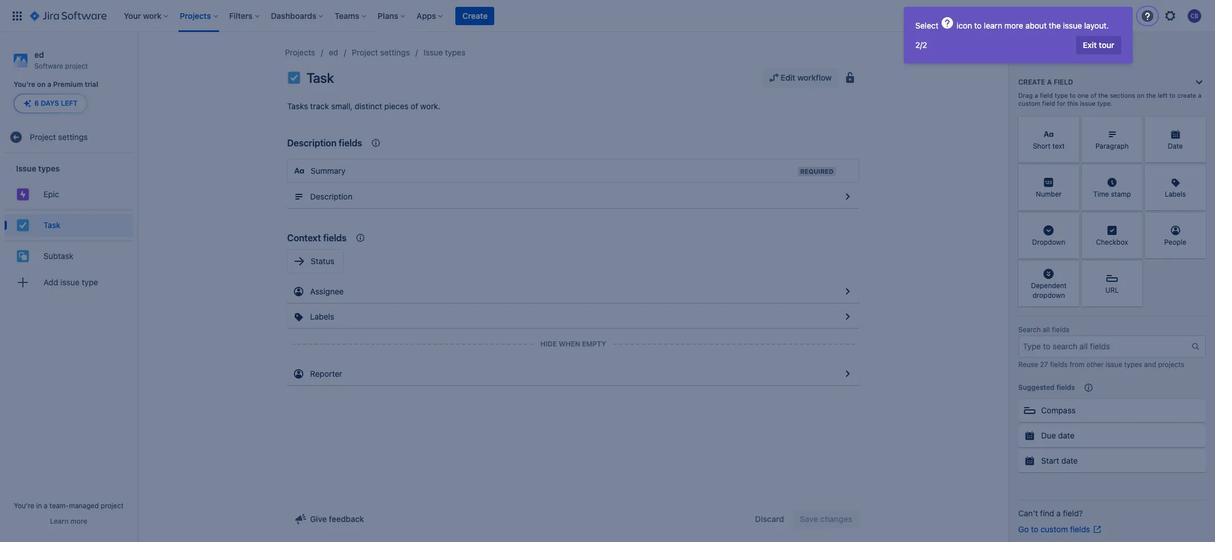 Task type: describe. For each thing, give the bounding box(es) containing it.
reporter button
[[287, 363, 860, 386]]

give feedback button
[[287, 511, 371, 529]]

discard button
[[749, 511, 791, 529]]

fields right the all at the right of the page
[[1052, 326, 1070, 334]]

short
[[1033, 142, 1051, 151]]

open field configuration image for summary
[[841, 190, 855, 204]]

to up this in the top right of the page
[[1070, 92, 1076, 99]]

icon to learn more about the issue layout.
[[955, 21, 1109, 30]]

time stamp
[[1094, 190, 1132, 199]]

dependent dropdown
[[1031, 282, 1067, 300]]

select
[[916, 21, 941, 30]]

of inside drag a field type to one of the sections on the left to create a custom field for this issue type.
[[1091, 92, 1097, 99]]

to right the icon
[[975, 21, 982, 30]]

due date button
[[1019, 425, 1206, 448]]

labels button
[[287, 306, 860, 329]]

trial
[[85, 80, 98, 89]]

field for drag
[[1040, 92, 1053, 99]]

0 horizontal spatial of
[[411, 101, 418, 111]]

team-
[[50, 502, 69, 511]]

feedback
[[329, 515, 364, 524]]

about
[[1026, 21, 1047, 30]]

search
[[1019, 326, 1041, 334]]

tasks
[[287, 101, 308, 111]]

status
[[311, 256, 334, 266]]

issue inside drag a field type to one of the sections on the left to create a custom field for this issue type.
[[1081, 100, 1096, 107]]

context
[[287, 233, 321, 243]]

edit workflow
[[781, 73, 832, 82]]

time
[[1094, 190, 1110, 199]]

issue types link
[[424, 46, 466, 60]]

issue left layout.
[[1063, 21, 1083, 30]]

add issue type button
[[5, 271, 133, 294]]

0 vertical spatial types
[[445, 48, 466, 57]]

0 horizontal spatial settings
[[58, 132, 88, 142]]

to right go at the bottom of page
[[1031, 525, 1039, 535]]

reuse 27 fields from other issue types and projects
[[1019, 361, 1185, 369]]

one
[[1078, 92, 1089, 99]]

go to custom fields
[[1019, 525, 1091, 535]]

field for create
[[1054, 78, 1074, 86]]

no restrictions image
[[844, 71, 857, 85]]

0 horizontal spatial project
[[30, 132, 56, 142]]

0 vertical spatial issue types
[[424, 48, 466, 57]]

issue type icon image
[[287, 71, 301, 85]]

edit workflow button
[[763, 69, 839, 87]]

0 vertical spatial settings
[[380, 48, 410, 57]]

0 horizontal spatial the
[[1049, 21, 1061, 30]]

people
[[1165, 238, 1187, 247]]

exit
[[1083, 40, 1097, 50]]

checkbox
[[1097, 238, 1129, 247]]

go to custom fields link
[[1019, 524, 1102, 536]]

short text
[[1033, 142, 1065, 151]]

start date
[[1042, 456, 1078, 466]]

a right find
[[1057, 509, 1061, 519]]

create for create a field
[[1019, 78, 1046, 86]]

0 vertical spatial project
[[352, 48, 378, 57]]

task link
[[5, 214, 133, 237]]

drag a field type to one of the sections on the left to create a custom field for this issue type.
[[1019, 92, 1202, 107]]

description for description
[[310, 192, 353, 201]]

small,
[[331, 101, 353, 111]]

on inside drag a field type to one of the sections on the left to create a custom field for this issue type.
[[1138, 92, 1145, 99]]

1 vertical spatial project
[[101, 502, 124, 511]]

assignee
[[310, 287, 344, 296]]

labels inside labels button
[[310, 312, 334, 322]]

epic link
[[5, 183, 133, 206]]

summary
[[311, 166, 346, 176]]

create button
[[456, 7, 495, 25]]

description for description fields
[[287, 138, 337, 148]]

more information about the fields image
[[1051, 53, 1065, 66]]

exit tour
[[1083, 40, 1115, 50]]

compass
[[1042, 406, 1076, 416]]

suggested
[[1019, 383, 1055, 392]]

find
[[1041, 509, 1055, 519]]

workflow
[[798, 73, 832, 82]]

fields right the 27
[[1051, 361, 1068, 369]]

0 horizontal spatial project settings link
[[5, 126, 133, 149]]

tour
[[1099, 40, 1115, 50]]

and
[[1145, 361, 1157, 369]]

tasks track small, distinct pieces of work.
[[287, 101, 441, 111]]

date for due date
[[1059, 431, 1075, 441]]

fields
[[1019, 54, 1044, 65]]

help image
[[941, 16, 955, 30]]

2 horizontal spatial the
[[1147, 92, 1157, 99]]

paragraph
[[1096, 142, 1129, 151]]

pieces
[[385, 101, 409, 111]]

context fields
[[287, 233, 347, 243]]

a right in
[[44, 502, 48, 511]]

0 vertical spatial more
[[1005, 21, 1024, 30]]

project inside the ed software project
[[65, 62, 88, 70]]

0 horizontal spatial project settings
[[30, 132, 88, 142]]

Type to search all fields text field
[[1020, 337, 1192, 357]]

a down more information about the fields image
[[1048, 78, 1052, 86]]

a right drag
[[1035, 92, 1039, 99]]

type.
[[1098, 100, 1113, 107]]

ed for ed
[[329, 48, 338, 57]]

projects
[[285, 48, 315, 57]]

for
[[1058, 100, 1066, 107]]

go
[[1019, 525, 1029, 535]]

add
[[43, 278, 58, 287]]

managed
[[69, 502, 99, 511]]

you're in a team-managed project
[[14, 502, 124, 511]]

url
[[1106, 286, 1119, 295]]

reuse
[[1019, 361, 1039, 369]]

create banner
[[0, 0, 1216, 32]]

to right left
[[1170, 92, 1176, 99]]

learn more button
[[50, 517, 87, 527]]

0 vertical spatial labels
[[1165, 190, 1187, 199]]

fields left this link will be opened in a new tab image in the bottom of the page
[[1071, 525, 1091, 535]]

0 horizontal spatial issue types
[[16, 164, 60, 173]]

software
[[34, 62, 63, 70]]

discard
[[755, 515, 784, 524]]

premium
[[53, 80, 83, 89]]

issue for group containing issue types
[[16, 164, 36, 173]]

stamp
[[1112, 190, 1132, 199]]

reporter
[[310, 369, 342, 379]]

open field configuration image for assignee
[[841, 285, 855, 299]]

left
[[1158, 92, 1168, 99]]



Task type: vqa. For each thing, say whether or not it's contained in the screenshot.


Task type: locate. For each thing, give the bounding box(es) containing it.
types up epic
[[38, 164, 60, 173]]

1 vertical spatial issue
[[16, 164, 36, 173]]

1 horizontal spatial project settings link
[[352, 46, 410, 60]]

1 vertical spatial create
[[1019, 78, 1046, 86]]

project settings link down "premium"
[[5, 126, 133, 149]]

issue inside group
[[16, 164, 36, 173]]

task right the "issue type icon"
[[307, 70, 334, 86]]

open field configuration image inside assignee button
[[841, 285, 855, 299]]

description down "summary"
[[310, 192, 353, 201]]

issue up epic 'link'
[[16, 164, 36, 173]]

1 vertical spatial project settings link
[[5, 126, 133, 149]]

issue
[[1063, 21, 1083, 30], [1081, 100, 1096, 107], [60, 278, 80, 287], [1106, 361, 1123, 369]]

0 vertical spatial project settings
[[352, 48, 410, 57]]

type up for
[[1055, 92, 1069, 99]]

issue inside button
[[60, 278, 80, 287]]

types down create button
[[445, 48, 466, 57]]

2 horizontal spatial types
[[1125, 361, 1143, 369]]

0 vertical spatial custom
[[1019, 100, 1041, 107]]

project settings right ed link
[[352, 48, 410, 57]]

can't
[[1019, 509, 1038, 519]]

issue types down create button
[[424, 48, 466, 57]]

field?
[[1063, 509, 1083, 519]]

Search field
[[998, 7, 1113, 25]]

can't find a field?
[[1019, 509, 1083, 519]]

1 vertical spatial settings
[[58, 132, 88, 142]]

1 you're from the top
[[14, 80, 35, 89]]

1 vertical spatial types
[[38, 164, 60, 173]]

issue for issue types link
[[424, 48, 443, 57]]

date right the start
[[1062, 456, 1078, 466]]

0 horizontal spatial task
[[43, 220, 60, 230]]

text
[[1053, 142, 1065, 151]]

1 vertical spatial field
[[1040, 92, 1053, 99]]

exit tour button
[[1076, 36, 1122, 54]]

1 horizontal spatial task
[[307, 70, 334, 86]]

type inside drag a field type to one of the sections on the left to create a custom field for this issue type.
[[1055, 92, 1069, 99]]

group containing issue types
[[5, 154, 133, 301]]

you're for you're on a premium trial
[[14, 80, 35, 89]]

date right 'due'
[[1059, 431, 1075, 441]]

drag
[[1019, 92, 1033, 99]]

1 horizontal spatial issue types
[[424, 48, 466, 57]]

open field configuration image inside description button
[[841, 190, 855, 204]]

you're for you're in a team-managed project
[[14, 502, 34, 511]]

1 horizontal spatial settings
[[380, 48, 410, 57]]

due date
[[1042, 431, 1075, 441]]

description inside button
[[310, 192, 353, 201]]

date for start date
[[1062, 456, 1078, 466]]

more inside button
[[70, 517, 87, 526]]

open field configuration image
[[841, 285, 855, 299], [841, 367, 855, 381]]

1 horizontal spatial issue
[[424, 48, 443, 57]]

types
[[445, 48, 466, 57], [38, 164, 60, 173], [1125, 361, 1143, 369]]

assignee button
[[287, 280, 860, 303]]

ed
[[329, 48, 338, 57], [34, 50, 44, 60]]

of left "work."
[[411, 101, 418, 111]]

1 horizontal spatial type
[[1055, 92, 1069, 99]]

create
[[463, 11, 488, 20], [1019, 78, 1046, 86]]

issue types
[[424, 48, 466, 57], [16, 164, 60, 173]]

0 horizontal spatial project
[[65, 62, 88, 70]]

type inside button
[[82, 278, 98, 287]]

custom inside drag a field type to one of the sections on the left to create a custom field for this issue type.
[[1019, 100, 1041, 107]]

on down software at the top left of the page
[[37, 80, 46, 89]]

required
[[801, 168, 834, 175]]

1 horizontal spatial labels
[[1165, 190, 1187, 199]]

2 open field configuration image from the top
[[841, 310, 855, 324]]

1 vertical spatial you're
[[14, 502, 34, 511]]

field down create a field
[[1040, 92, 1053, 99]]

more information about the context fields image down distinct
[[369, 136, 383, 150]]

track
[[310, 101, 329, 111]]

add issue type image
[[16, 276, 30, 290]]

create up drag
[[1019, 78, 1046, 86]]

0 horizontal spatial create
[[463, 11, 488, 20]]

ed for ed software project
[[34, 50, 44, 60]]

start
[[1042, 456, 1060, 466]]

task inside group
[[43, 220, 60, 230]]

more right learn at the right of page
[[1005, 21, 1024, 30]]

0 vertical spatial you're
[[14, 80, 35, 89]]

suggested fields
[[1019, 383, 1076, 392]]

more down managed at the left bottom of page
[[70, 517, 87, 526]]

more information about the suggested fields image
[[1083, 381, 1096, 395]]

to
[[975, 21, 982, 30], [1070, 92, 1076, 99], [1170, 92, 1176, 99], [1031, 525, 1039, 535]]

project right managed at the left bottom of page
[[101, 502, 124, 511]]

settings
[[380, 48, 410, 57], [58, 132, 88, 142]]

compass button
[[1019, 399, 1206, 422]]

date
[[1168, 142, 1184, 151]]

projects link
[[285, 46, 315, 60]]

the up type.
[[1099, 92, 1109, 99]]

1 vertical spatial more information about the context fields image
[[354, 231, 367, 245]]

labels down assignee
[[310, 312, 334, 322]]

the right about
[[1049, 21, 1061, 30]]

more information about the context fields image right context fields
[[354, 231, 367, 245]]

project settings down you're on a premium trial
[[30, 132, 88, 142]]

jira software image
[[30, 9, 107, 23], [30, 9, 107, 23]]

project right ed link
[[352, 48, 378, 57]]

1 vertical spatial description
[[310, 192, 353, 201]]

task
[[307, 70, 334, 86], [43, 220, 60, 230]]

dropdown
[[1033, 291, 1066, 300]]

0 vertical spatial open field configuration image
[[841, 190, 855, 204]]

subtask
[[43, 251, 73, 261]]

2 you're from the top
[[14, 502, 34, 511]]

field left for
[[1043, 100, 1056, 107]]

learn
[[984, 21, 1003, 30]]

a down software at the top left of the page
[[47, 80, 51, 89]]

1 vertical spatial on
[[1138, 92, 1145, 99]]

you're left in
[[14, 502, 34, 511]]

27
[[1041, 361, 1049, 369]]

you're down software at the top left of the page
[[14, 80, 35, 89]]

ed right projects
[[329, 48, 338, 57]]

1 vertical spatial project settings
[[30, 132, 88, 142]]

1 open field configuration image from the top
[[841, 285, 855, 299]]

more information about the context fields image
[[369, 136, 383, 150], [354, 231, 367, 245]]

0 vertical spatial date
[[1059, 431, 1075, 441]]

ed software project
[[34, 50, 88, 70]]

issue types up epic
[[16, 164, 60, 173]]

open field configuration image for assignee
[[841, 310, 855, 324]]

field up for
[[1054, 78, 1074, 86]]

1 vertical spatial task
[[43, 220, 60, 230]]

a right create
[[1199, 92, 1202, 99]]

labels up the people
[[1165, 190, 1187, 199]]

0 vertical spatial project
[[65, 62, 88, 70]]

ed inside the ed software project
[[34, 50, 44, 60]]

fields up the status
[[323, 233, 347, 243]]

more information about the context fields image for context fields
[[354, 231, 367, 245]]

ed link
[[329, 46, 338, 60]]

issue right other
[[1106, 361, 1123, 369]]

types left and
[[1125, 361, 1143, 369]]

create a field
[[1019, 78, 1074, 86]]

learn more
[[50, 517, 87, 526]]

this link will be opened in a new tab image
[[1093, 525, 1102, 535]]

give
[[310, 515, 327, 524]]

settings down "premium"
[[58, 132, 88, 142]]

you're
[[14, 80, 35, 89], [14, 502, 34, 511]]

2/2
[[916, 40, 928, 50]]

1 vertical spatial custom
[[1041, 525, 1068, 535]]

add issue type
[[43, 278, 98, 287]]

2 vertical spatial field
[[1043, 100, 1056, 107]]

custom
[[1019, 100, 1041, 107], [1041, 525, 1068, 535]]

subtask link
[[5, 245, 133, 268]]

0 horizontal spatial issue
[[16, 164, 36, 173]]

1 vertical spatial open field configuration image
[[841, 367, 855, 381]]

1 horizontal spatial project settings
[[352, 48, 410, 57]]

0 horizontal spatial types
[[38, 164, 60, 173]]

open field configuration image for reporter
[[841, 367, 855, 381]]

description fields
[[287, 138, 362, 148]]

more information about the context fields image for description fields
[[369, 136, 383, 150]]

start date button
[[1019, 450, 1206, 473]]

1 vertical spatial more
[[70, 517, 87, 526]]

1 horizontal spatial project
[[101, 502, 124, 511]]

1 vertical spatial of
[[411, 101, 418, 111]]

0 horizontal spatial more information about the context fields image
[[354, 231, 367, 245]]

1 horizontal spatial on
[[1138, 92, 1145, 99]]

0 vertical spatial field
[[1054, 78, 1074, 86]]

create inside button
[[463, 11, 488, 20]]

1 vertical spatial labels
[[310, 312, 334, 322]]

description
[[287, 138, 337, 148], [310, 192, 353, 201]]

sections
[[1110, 92, 1136, 99]]

on
[[37, 80, 46, 89], [1138, 92, 1145, 99]]

description up "summary"
[[287, 138, 337, 148]]

0 horizontal spatial ed
[[34, 50, 44, 60]]

0 horizontal spatial more
[[70, 517, 87, 526]]

type down subtask "link"
[[82, 278, 98, 287]]

open field configuration image
[[841, 190, 855, 204], [841, 310, 855, 324]]

1 vertical spatial issue types
[[16, 164, 60, 173]]

project down you're on a premium trial
[[30, 132, 56, 142]]

work.
[[420, 101, 441, 111]]

in
[[36, 502, 42, 511]]

project settings
[[352, 48, 410, 57], [30, 132, 88, 142]]

fields left more information about the suggested fields icon
[[1057, 383, 1076, 392]]

issue right add in the bottom left of the page
[[60, 278, 80, 287]]

0 vertical spatial task
[[307, 70, 334, 86]]

you're on a premium trial
[[14, 80, 98, 89]]

project up "premium"
[[65, 62, 88, 70]]

1 vertical spatial project
[[30, 132, 56, 142]]

task group
[[5, 210, 133, 241]]

dropdown
[[1033, 238, 1066, 247]]

layout.
[[1085, 21, 1109, 30]]

primary element
[[7, 0, 998, 32]]

0 vertical spatial type
[[1055, 92, 1069, 99]]

0 vertical spatial on
[[37, 80, 46, 89]]

create for create
[[463, 11, 488, 20]]

0 vertical spatial description
[[287, 138, 337, 148]]

issue up "work."
[[424, 48, 443, 57]]

1 horizontal spatial more
[[1005, 21, 1024, 30]]

0 vertical spatial of
[[1091, 92, 1097, 99]]

open field configuration image inside labels button
[[841, 310, 855, 324]]

issue down one
[[1081, 100, 1096, 107]]

1 horizontal spatial types
[[445, 48, 466, 57]]

task down epic
[[43, 220, 60, 230]]

1 horizontal spatial more information about the context fields image
[[369, 136, 383, 150]]

0 vertical spatial issue
[[424, 48, 443, 57]]

0 horizontal spatial labels
[[310, 312, 334, 322]]

of right one
[[1091, 92, 1097, 99]]

ed up software at the top left of the page
[[34, 50, 44, 60]]

fields
[[339, 138, 362, 148], [323, 233, 347, 243], [1052, 326, 1070, 334], [1051, 361, 1068, 369], [1057, 383, 1076, 392], [1071, 525, 1091, 535]]

1 vertical spatial date
[[1062, 456, 1078, 466]]

projects
[[1159, 361, 1185, 369]]

custom down drag
[[1019, 100, 1041, 107]]

epic
[[43, 189, 59, 199]]

0 horizontal spatial on
[[37, 80, 46, 89]]

custom down can't find a field? on the bottom
[[1041, 525, 1068, 535]]

distinct
[[355, 101, 382, 111]]

0 vertical spatial more information about the context fields image
[[369, 136, 383, 150]]

issue
[[424, 48, 443, 57], [16, 164, 36, 173]]

search all fields
[[1019, 326, 1070, 334]]

open field configuration image inside reporter button
[[841, 367, 855, 381]]

fields up "summary"
[[339, 138, 362, 148]]

0 vertical spatial open field configuration image
[[841, 285, 855, 299]]

icon
[[957, 21, 973, 30]]

2 open field configuration image from the top
[[841, 367, 855, 381]]

project
[[352, 48, 378, 57], [30, 132, 56, 142]]

on right sections
[[1138, 92, 1145, 99]]

1 vertical spatial type
[[82, 278, 98, 287]]

1 horizontal spatial ed
[[329, 48, 338, 57]]

1 vertical spatial open field configuration image
[[841, 310, 855, 324]]

0 vertical spatial project settings link
[[352, 46, 410, 60]]

the left left
[[1147, 92, 1157, 99]]

learn
[[50, 517, 69, 526]]

1 open field configuration image from the top
[[841, 190, 855, 204]]

description button
[[287, 185, 860, 208]]

1 horizontal spatial create
[[1019, 78, 1046, 86]]

settings left issue types link
[[380, 48, 410, 57]]

0 vertical spatial create
[[463, 11, 488, 20]]

field
[[1054, 78, 1074, 86], [1040, 92, 1053, 99], [1043, 100, 1056, 107]]

from
[[1070, 361, 1085, 369]]

other
[[1087, 361, 1104, 369]]

edit
[[781, 73, 796, 82]]

1 horizontal spatial the
[[1099, 92, 1109, 99]]

project settings link right ed link
[[352, 46, 410, 60]]

give feedback
[[310, 515, 364, 524]]

2 vertical spatial types
[[1125, 361, 1143, 369]]

project settings link
[[352, 46, 410, 60], [5, 126, 133, 149]]

1 horizontal spatial of
[[1091, 92, 1097, 99]]

0 horizontal spatial type
[[82, 278, 98, 287]]

create
[[1178, 92, 1197, 99]]

1 horizontal spatial project
[[352, 48, 378, 57]]

group
[[5, 154, 133, 301]]

create up issue types link
[[463, 11, 488, 20]]

dependent
[[1031, 282, 1067, 290]]



